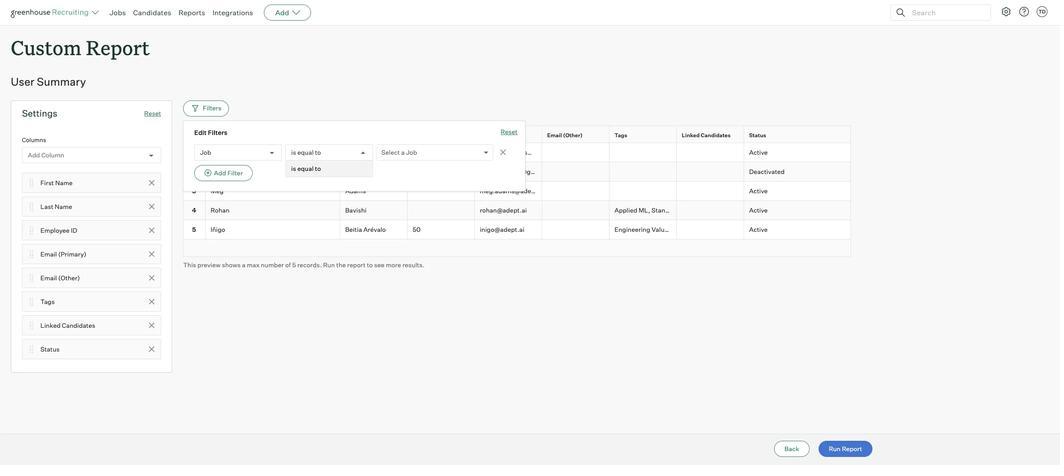 Task type: describe. For each thing, give the bounding box(es) containing it.
beitia
[[345, 226, 362, 233]]

0 horizontal spatial tags
[[40, 298, 55, 306]]

reset for edit filters
[[501, 128, 518, 136]]

max
[[247, 261, 260, 269]]

edit
[[194, 129, 207, 137]]

last
[[40, 203, 53, 210]]

integrations
[[212, 8, 253, 17]]

1 horizontal spatial standard
[[779, 226, 807, 233]]

system
[[888, 226, 910, 233]]

preview
[[198, 261, 221, 269]]

this
[[183, 261, 196, 269]]

rohan
[[211, 206, 230, 214]]

5 inside cell
[[192, 226, 196, 233]]

id
[[71, 227, 77, 234]]

integrations link
[[212, 8, 253, 17]]

td button
[[1037, 6, 1048, 17]]

status inside row
[[749, 132, 766, 139]]

jobs
[[110, 8, 126, 17]]

row containing 5
[[183, 220, 932, 239]]

1 vertical spatial linked
[[40, 322, 61, 329]]

first name inside row
[[211, 132, 239, 139]]

tags inside column header
[[615, 132, 627, 139]]

2
[[192, 168, 196, 176]]

add filter
[[214, 169, 243, 177]]

reset link for edit filters
[[501, 128, 518, 137]]

product
[[679, 226, 702, 233]]

greenhouse recruiting image
[[11, 7, 92, 18]]

beitia arévalo
[[345, 226, 386, 233]]

the
[[336, 261, 346, 269]]

edit filters
[[194, 129, 228, 137]]

employee
[[40, 227, 70, 234]]

margaret
[[211, 168, 238, 176]]

select
[[381, 149, 400, 156]]

back button
[[774, 441, 810, 457]]

1 vertical spatial to
[[315, 165, 321, 172]]

david.abrahams@adept.ai
[[480, 149, 557, 156]]

Search text field
[[910, 6, 983, 19]]

select a job
[[381, 149, 417, 156]]

of
[[285, 261, 291, 269]]

more
[[386, 261, 401, 269]]

0 vertical spatial filters
[[203, 104, 222, 112]]

sense,
[[703, 226, 724, 233]]

0 horizontal spatial status
[[40, 345, 60, 353]]

records.
[[297, 261, 322, 269]]

linked inside column header
[[682, 132, 700, 139]]

2 is equal to from the top
[[291, 165, 321, 172]]

0 horizontal spatial email (primary)
[[40, 250, 86, 258]]

1 coding, from the left
[[755, 226, 778, 233]]

columns
[[22, 137, 46, 144]]

1 vertical spatial (primary)
[[58, 250, 86, 258]]

settings
[[22, 108, 57, 119]]

1 vertical spatial filters
[[208, 129, 228, 137]]

0 horizontal spatial screen,
[[680, 206, 703, 214]]

1 horizontal spatial first
[[211, 132, 223, 139]]

1 vertical spatial a
[[242, 261, 246, 269]]

add filter button
[[194, 165, 253, 181]]

1 horizontal spatial a
[[401, 149, 405, 156]]

run report
[[829, 445, 862, 453]]

meg.adams@adept.ai
[[480, 187, 545, 195]]

number
[[261, 261, 284, 269]]

0 horizontal spatial email (other)
[[40, 274, 80, 282]]

50
[[413, 226, 421, 233]]

row containing 4
[[183, 201, 851, 220]]

tags column header
[[610, 126, 679, 145]]

0 vertical spatial to
[[315, 149, 321, 156]]

row containing first name
[[183, 126, 851, 145]]

name inside row
[[224, 132, 239, 139]]

reset for settings
[[144, 110, 161, 117]]

inigo@adept.ai
[[480, 226, 524, 233]]

1 job from the left
[[406, 149, 417, 156]]

td
[[1039, 9, 1046, 15]]

email (primary) column header
[[475, 126, 544, 145]]

user summary
[[11, 75, 86, 89]]

shows
[[222, 261, 241, 269]]

report
[[347, 261, 366, 269]]

arévalo
[[363, 226, 386, 233]]

row group containing 1
[[183, 143, 932, 239]]

bavishi
[[345, 206, 367, 214]]

125
[[413, 149, 422, 156]]

active for david.abrahams@adept.ai
[[749, 149, 768, 156]]

table containing 1
[[183, 126, 932, 257]]

1 horizontal spatial swe
[[832, 226, 846, 233]]

back
[[785, 445, 799, 453]]

td button
[[1035, 4, 1049, 19]]

1 vertical spatial first name
[[40, 179, 73, 187]]

candidates inside column header
[[701, 132, 731, 139]]

filter image
[[191, 104, 198, 112]]

linked candidates inside linked candidates column header
[[682, 132, 731, 139]]

1 vertical spatial linked candidates
[[40, 322, 95, 329]]

custom
[[11, 34, 81, 61]]

summary
[[37, 75, 86, 89]]



Task type: vqa. For each thing, say whether or not it's contained in the screenshot.
5 cell
yes



Task type: locate. For each thing, give the bounding box(es) containing it.
equal
[[297, 149, 314, 156], [297, 165, 314, 172]]

coding,
[[755, 226, 778, 233], [848, 226, 871, 233]]

reset link up david.abrahams@adept.ai
[[501, 128, 518, 137]]

row containing 2
[[183, 163, 851, 182]]

screen,
[[680, 206, 703, 214], [808, 226, 831, 233]]

name up david
[[224, 132, 239, 139]]

first right edit
[[211, 132, 223, 139]]

4
[[192, 206, 196, 214]]

1 horizontal spatial email (other)
[[547, 132, 583, 139]]

0 horizontal spatial (other)
[[58, 274, 80, 282]]

last name
[[40, 203, 72, 210]]

reports link
[[178, 8, 205, 17]]

active for inigo@adept.ai
[[749, 226, 768, 233]]

3 row from the top
[[183, 163, 851, 182]]

this preview shows a max number of 5 records. run the report to see more results.
[[183, 261, 425, 269]]

1 horizontal spatial (other)
[[563, 132, 583, 139]]

0 vertical spatial email (other)
[[547, 132, 583, 139]]

run inside 'button'
[[829, 445, 841, 453]]

1 horizontal spatial linked candidates
[[682, 132, 731, 139]]

0 horizontal spatial first name
[[40, 179, 73, 187]]

0 vertical spatial screen,
[[680, 206, 703, 214]]

2 equal from the top
[[297, 165, 314, 172]]

0 horizontal spatial candidates
[[62, 322, 95, 329]]

(primary)
[[496, 132, 521, 139], [58, 250, 86, 258]]

reset
[[144, 110, 161, 117], [501, 128, 518, 136]]

email (other)
[[547, 132, 583, 139], [40, 274, 80, 282]]

report for run report
[[842, 445, 862, 453]]

job right 1
[[200, 149, 211, 156]]

1 horizontal spatial reset link
[[501, 128, 518, 137]]

job right the select
[[406, 149, 417, 156]]

1 row from the top
[[183, 126, 851, 145]]

&
[[673, 226, 677, 233]]

2 vertical spatial add
[[214, 169, 226, 177]]

active for meg.adams@adept.ai
[[749, 187, 768, 195]]

0 horizontal spatial linked candidates
[[40, 322, 95, 329]]

6 row from the top
[[183, 220, 932, 239]]

0 horizontal spatial linked
[[40, 322, 61, 329]]

2 active from the top
[[749, 187, 768, 195]]

front
[[725, 226, 741, 233]]

end
[[742, 226, 754, 233]]

0 horizontal spatial swe
[[704, 206, 719, 214]]

row group
[[183, 143, 932, 239]]

2 job from the left
[[200, 149, 211, 156]]

0 horizontal spatial add
[[28, 151, 40, 159]]

0 vertical spatial linked candidates
[[682, 132, 731, 139]]

run right back
[[829, 445, 841, 453]]

0 vertical spatial report
[[86, 34, 150, 61]]

0 vertical spatial first name
[[211, 132, 239, 139]]

configure image
[[1001, 6, 1012, 17]]

jobs link
[[110, 8, 126, 17]]

0 vertical spatial first
[[211, 132, 223, 139]]

report inside run report 'button'
[[842, 445, 862, 453]]

1 vertical spatial reset
[[501, 128, 518, 136]]

1 is from the top
[[291, 149, 296, 156]]

first name up last name on the top left of page
[[40, 179, 73, 187]]

name
[[224, 132, 239, 139], [55, 179, 73, 187], [55, 203, 72, 210]]

1 active from the top
[[749, 149, 768, 156]]

reset link left filter icon
[[144, 110, 161, 117]]

report for custom report
[[86, 34, 150, 61]]

david
[[211, 149, 228, 156]]

(other)
[[563, 132, 583, 139], [58, 274, 80, 282]]

engineering values & product sense, front end coding, standard screen, swe coding, swe system design
[[615, 226, 932, 233]]

1 vertical spatial reset link
[[501, 128, 518, 137]]

values
[[652, 226, 671, 233]]

0 horizontal spatial coding,
[[755, 226, 778, 233]]

0 horizontal spatial a
[[242, 261, 246, 269]]

1 horizontal spatial (primary)
[[496, 132, 521, 139]]

3
[[192, 187, 196, 195]]

reset up david.abrahams@adept.ai
[[501, 128, 518, 136]]

1 horizontal spatial 5
[[292, 261, 296, 269]]

column
[[41, 151, 64, 159]]

linked
[[682, 132, 700, 139], [40, 322, 61, 329]]

1 vertical spatial standard
[[779, 226, 807, 233]]

0 vertical spatial add
[[275, 8, 289, 17]]

1 horizontal spatial status
[[749, 132, 766, 139]]

active up "end"
[[749, 206, 768, 214]]

0 vertical spatial run
[[323, 261, 335, 269]]

add column
[[28, 151, 64, 159]]

results.
[[402, 261, 425, 269]]

add for add filter
[[214, 169, 226, 177]]

candidates link
[[133, 8, 171, 17]]

reset left filter icon
[[144, 110, 161, 117]]

coding
[[720, 206, 741, 214]]

1 horizontal spatial email (primary)
[[480, 132, 521, 139]]

swe
[[704, 206, 719, 214], [832, 226, 846, 233], [872, 226, 886, 233]]

0 horizontal spatial report
[[86, 34, 150, 61]]

to
[[315, 149, 321, 156], [315, 165, 321, 172], [367, 261, 373, 269]]

1 horizontal spatial job
[[406, 149, 417, 156]]

filters right edit
[[208, 129, 228, 137]]

email
[[480, 132, 495, 139], [547, 132, 562, 139], [40, 250, 57, 258], [40, 274, 57, 282]]

(primary) inside column header
[[496, 132, 521, 139]]

5 row from the top
[[183, 201, 851, 220]]

0 horizontal spatial standard
[[652, 206, 679, 214]]

1 horizontal spatial reset
[[501, 128, 518, 136]]

name right last
[[55, 203, 72, 210]]

a right the select
[[401, 149, 405, 156]]

report
[[86, 34, 150, 61], [842, 445, 862, 453]]

1 vertical spatial equal
[[297, 165, 314, 172]]

2 vertical spatial to
[[367, 261, 373, 269]]

first name up david
[[211, 132, 239, 139]]

1 vertical spatial report
[[842, 445, 862, 453]]

add inside button
[[214, 169, 226, 177]]

2 vertical spatial name
[[55, 203, 72, 210]]

0 vertical spatial 5
[[192, 226, 196, 233]]

0 vertical spatial status
[[749, 132, 766, 139]]

linked candidates column header
[[677, 126, 746, 145]]

1 vertical spatial status
[[40, 345, 60, 353]]

filters right filter icon
[[203, 104, 222, 112]]

applied ml, standard screen, swe coding
[[615, 206, 741, 214]]

email (primary) down employee id
[[40, 250, 86, 258]]

(primary) up david.abrahams@adept.ai
[[496, 132, 521, 139]]

a
[[401, 149, 405, 156], [242, 261, 246, 269]]

0 vertical spatial a
[[401, 149, 405, 156]]

applied
[[615, 206, 637, 214]]

reports
[[178, 8, 205, 17]]

row
[[183, 126, 851, 145], [183, 143, 851, 163], [183, 163, 851, 182], [183, 182, 851, 201], [183, 201, 851, 220], [183, 220, 932, 239]]

iñigo
[[211, 226, 225, 233]]

0 horizontal spatial first
[[40, 179, 54, 187]]

1 horizontal spatial first name
[[211, 132, 239, 139]]

1 vertical spatial first
[[40, 179, 54, 187]]

2 is from the top
[[291, 165, 296, 172]]

1 vertical spatial name
[[55, 179, 73, 187]]

employee id
[[40, 227, 77, 234]]

active right 'front' at the right
[[749, 226, 768, 233]]

0 vertical spatial standard
[[652, 206, 679, 214]]

2 vertical spatial candidates
[[62, 322, 95, 329]]

active for rohan@adept.ai
[[749, 206, 768, 214]]

add for add
[[275, 8, 289, 17]]

custom report
[[11, 34, 150, 61]]

2 coding, from the left
[[848, 226, 871, 233]]

active
[[749, 149, 768, 156], [749, 187, 768, 195], [749, 206, 768, 214], [749, 226, 768, 233]]

cell
[[542, 143, 610, 163], [610, 143, 677, 163], [677, 143, 744, 163], [340, 163, 408, 182], [408, 163, 475, 182], [542, 163, 610, 182], [610, 163, 677, 182], [677, 163, 744, 182], [408, 182, 475, 201], [542, 182, 610, 201], [610, 182, 677, 201], [677, 182, 744, 201], [408, 201, 475, 220], [542, 201, 610, 220], [677, 201, 744, 220], [542, 220, 610, 239], [677, 220, 744, 239]]

(primary) down the id
[[58, 250, 86, 258]]

1 vertical spatial tags
[[40, 298, 55, 306]]

linked candidates
[[682, 132, 731, 139], [40, 322, 95, 329]]

1 vertical spatial (other)
[[58, 274, 80, 282]]

first name
[[211, 132, 239, 139], [40, 179, 73, 187]]

email (primary) inside column header
[[480, 132, 521, 139]]

1 vertical spatial email (other)
[[40, 274, 80, 282]]

active up deactivated
[[749, 149, 768, 156]]

job
[[406, 149, 417, 156], [200, 149, 211, 156]]

2 horizontal spatial swe
[[872, 226, 886, 233]]

0 vertical spatial reset
[[144, 110, 161, 117]]

1 vertical spatial screen,
[[808, 226, 831, 233]]

row containing 1
[[183, 143, 851, 163]]

1 horizontal spatial linked
[[682, 132, 700, 139]]

tags
[[615, 132, 627, 139], [40, 298, 55, 306]]

1 vertical spatial add
[[28, 151, 40, 159]]

row containing 3
[[183, 182, 851, 201]]

0 vertical spatial candidates
[[133, 8, 171, 17]]

megadams40@gmail.com
[[480, 168, 558, 176]]

coding, right "end"
[[755, 226, 778, 233]]

0 vertical spatial is
[[291, 149, 296, 156]]

0 vertical spatial (primary)
[[496, 132, 521, 139]]

0 horizontal spatial run
[[323, 261, 335, 269]]

run
[[323, 261, 335, 269], [829, 445, 841, 453]]

1 cell
[[183, 143, 206, 163]]

status
[[749, 132, 766, 139], [40, 345, 60, 353]]

1 is equal to from the top
[[291, 149, 321, 156]]

1 vertical spatial is equal to
[[291, 165, 321, 172]]

email (other) inside column header
[[547, 132, 583, 139]]

0 vertical spatial is equal to
[[291, 149, 321, 156]]

0 vertical spatial (other)
[[563, 132, 583, 139]]

is
[[291, 149, 296, 156], [291, 165, 296, 172]]

design
[[911, 226, 932, 233]]

0 horizontal spatial 5
[[192, 226, 196, 233]]

candidates
[[133, 8, 171, 17], [701, 132, 731, 139], [62, 322, 95, 329]]

5 cell
[[183, 220, 206, 239]]

1 horizontal spatial run
[[829, 445, 841, 453]]

4 row from the top
[[183, 182, 851, 201]]

1 horizontal spatial add
[[214, 169, 226, 177]]

(other) inside 'email (other)' column header
[[563, 132, 583, 139]]

first
[[211, 132, 223, 139], [40, 179, 54, 187]]

coding, left system
[[848, 226, 871, 233]]

email (primary) up david.abrahams@adept.ai
[[480, 132, 521, 139]]

name up last name on the top left of page
[[55, 179, 73, 187]]

user
[[11, 75, 34, 89]]

0 vertical spatial tags
[[615, 132, 627, 139]]

1 vertical spatial candidates
[[701, 132, 731, 139]]

2 cell
[[183, 163, 206, 182]]

0 horizontal spatial reset
[[144, 110, 161, 117]]

run left the
[[323, 261, 335, 269]]

0 vertical spatial reset link
[[144, 110, 161, 117]]

run report button
[[819, 441, 873, 457]]

ml,
[[639, 206, 650, 214]]

2 row from the top
[[183, 143, 851, 163]]

0 vertical spatial equal
[[297, 149, 314, 156]]

1 horizontal spatial coding,
[[848, 226, 871, 233]]

abrahams
[[345, 149, 376, 156]]

reset link for settings
[[144, 110, 161, 117]]

active down deactivated
[[749, 187, 768, 195]]

add button
[[264, 4, 311, 21]]

0 horizontal spatial (primary)
[[58, 250, 86, 258]]

add inside popup button
[[275, 8, 289, 17]]

email (other) column header
[[542, 126, 611, 145]]

4 active from the top
[[749, 226, 768, 233]]

1 horizontal spatial screen,
[[808, 226, 831, 233]]

table
[[183, 126, 932, 257]]

1 vertical spatial 5
[[292, 261, 296, 269]]

1 horizontal spatial candidates
[[133, 8, 171, 17]]

filters
[[203, 104, 222, 112], [208, 129, 228, 137]]

1 horizontal spatial report
[[842, 445, 862, 453]]

a left max on the bottom of the page
[[242, 261, 246, 269]]

filter
[[227, 169, 243, 177]]

meg
[[211, 187, 224, 195]]

is equal to
[[291, 149, 321, 156], [291, 165, 321, 172]]

5 right of
[[292, 261, 296, 269]]

adams
[[345, 187, 366, 195]]

first up last
[[40, 179, 54, 187]]

1 vertical spatial is
[[291, 165, 296, 172]]

0 horizontal spatial job
[[200, 149, 211, 156]]

1 vertical spatial email (primary)
[[40, 250, 86, 258]]

deactivated
[[749, 168, 785, 176]]

5 down 4 cell
[[192, 226, 196, 233]]

0 horizontal spatial reset link
[[144, 110, 161, 117]]

1
[[193, 149, 195, 156]]

1 equal from the top
[[297, 149, 314, 156]]

3 active from the top
[[749, 206, 768, 214]]

reset link
[[144, 110, 161, 117], [501, 128, 518, 137]]

engineering
[[615, 226, 650, 233]]

standard
[[652, 206, 679, 214], [779, 226, 807, 233]]

rohan@adept.ai
[[480, 206, 527, 214]]

1 horizontal spatial tags
[[615, 132, 627, 139]]

0 vertical spatial name
[[224, 132, 239, 139]]

add
[[275, 8, 289, 17], [28, 151, 40, 159], [214, 169, 226, 177]]

see
[[374, 261, 384, 269]]

4 cell
[[183, 201, 206, 220]]

3 cell
[[183, 182, 206, 201]]

add for add column
[[28, 151, 40, 159]]

2 horizontal spatial candidates
[[701, 132, 731, 139]]



